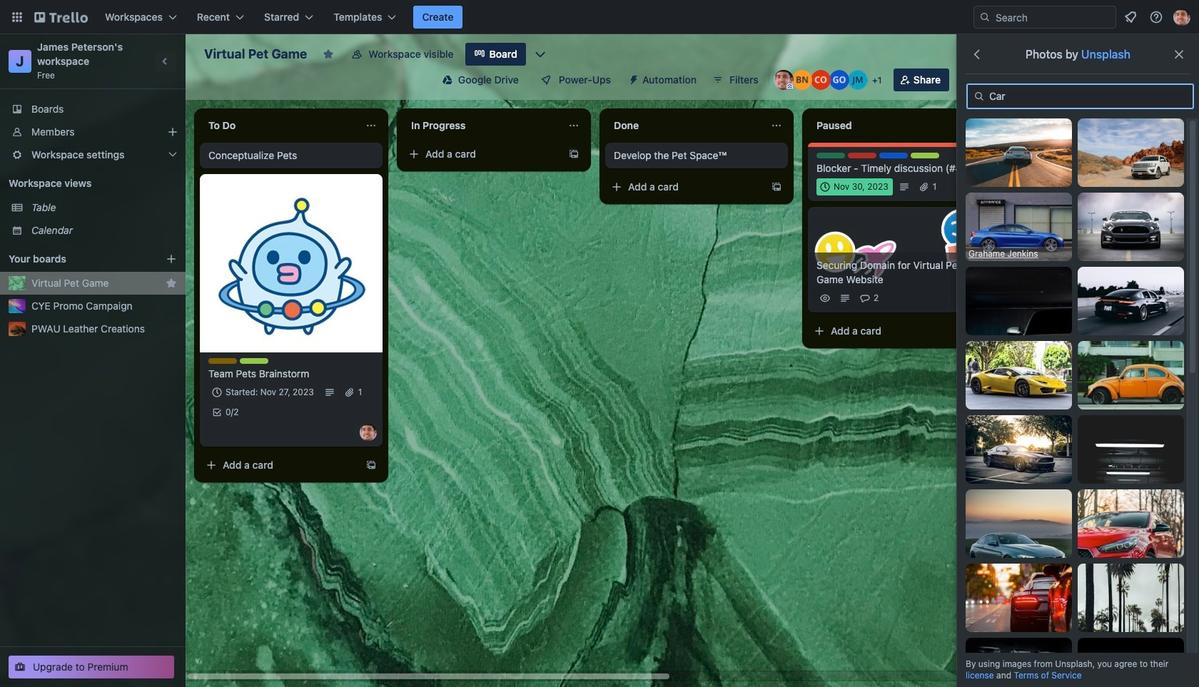 Task type: locate. For each thing, give the bounding box(es) containing it.
None text field
[[200, 114, 360, 137], [403, 114, 563, 137], [200, 114, 360, 137], [403, 114, 563, 137]]

Board name text field
[[197, 43, 315, 66]]

create from template… image
[[771, 181, 783, 193]]

1 horizontal spatial james peterson (jamespeterson93) image
[[1174, 9, 1191, 26]]

primary element
[[0, 0, 1200, 34]]

gary orlando (garyorlando) image
[[830, 70, 850, 90]]

color: yellow, title: none image
[[209, 359, 237, 364]]

sm image
[[623, 69, 643, 89]]

christina overa (christinaovera) image
[[811, 70, 831, 90]]

0 horizontal spatial james peterson (jamespeterson93) image
[[360, 424, 377, 441]]

0 notifications image
[[1123, 9, 1140, 26]]

james peterson (jamespeterson93) image
[[1174, 9, 1191, 26], [360, 424, 377, 441]]

this member is an admin of this board. image
[[787, 84, 793, 90]]

james peterson (jamespeterson93) image
[[774, 70, 794, 90]]

1 vertical spatial create from template… image
[[366, 460, 377, 471]]

color: bold lime, title: none image
[[911, 153, 940, 159]]

back to home image
[[34, 6, 88, 29]]

None checkbox
[[817, 179, 893, 196]]

search image
[[980, 11, 991, 23]]

create from template… image
[[569, 149, 580, 160], [366, 460, 377, 471]]

1 horizontal spatial create from template… image
[[569, 149, 580, 160]]

0 vertical spatial james peterson (jamespeterson93) image
[[1174, 9, 1191, 26]]

starred icon image
[[166, 278, 177, 289]]

None text field
[[606, 114, 766, 137], [809, 114, 969, 137], [606, 114, 766, 137], [809, 114, 969, 137]]

sm image
[[973, 89, 987, 104]]

0 horizontal spatial create from template… image
[[366, 460, 377, 471]]

color: bold lime, title: "team task" element
[[240, 359, 269, 364]]

Search field
[[991, 7, 1116, 27]]

color: green, title: "goal" element
[[817, 153, 846, 159]]



Task type: describe. For each thing, give the bounding box(es) containing it.
workspace navigation collapse icon image
[[156, 51, 176, 71]]

0 vertical spatial create from template… image
[[569, 149, 580, 160]]

ben nelson (bennelson96) image
[[793, 70, 813, 90]]

star or unstar board image
[[323, 49, 335, 60]]

your boards with 3 items element
[[9, 251, 144, 268]]

add board image
[[166, 254, 177, 265]]

1 vertical spatial james peterson (jamespeterson93) image
[[360, 424, 377, 441]]

jeremy miller (jeremymiller198) image
[[848, 70, 868, 90]]

google drive icon image
[[443, 75, 453, 85]]

Photos text field
[[967, 84, 1195, 109]]

color: red, title: "blocker" element
[[849, 153, 877, 159]]

customize views image
[[533, 47, 548, 61]]

color: blue, title: "fyi" element
[[880, 153, 909, 159]]

open information menu image
[[1150, 10, 1164, 24]]



Task type: vqa. For each thing, say whether or not it's contained in the screenshot.
James Peterson (jamespeterson93) icon to the bottom
yes



